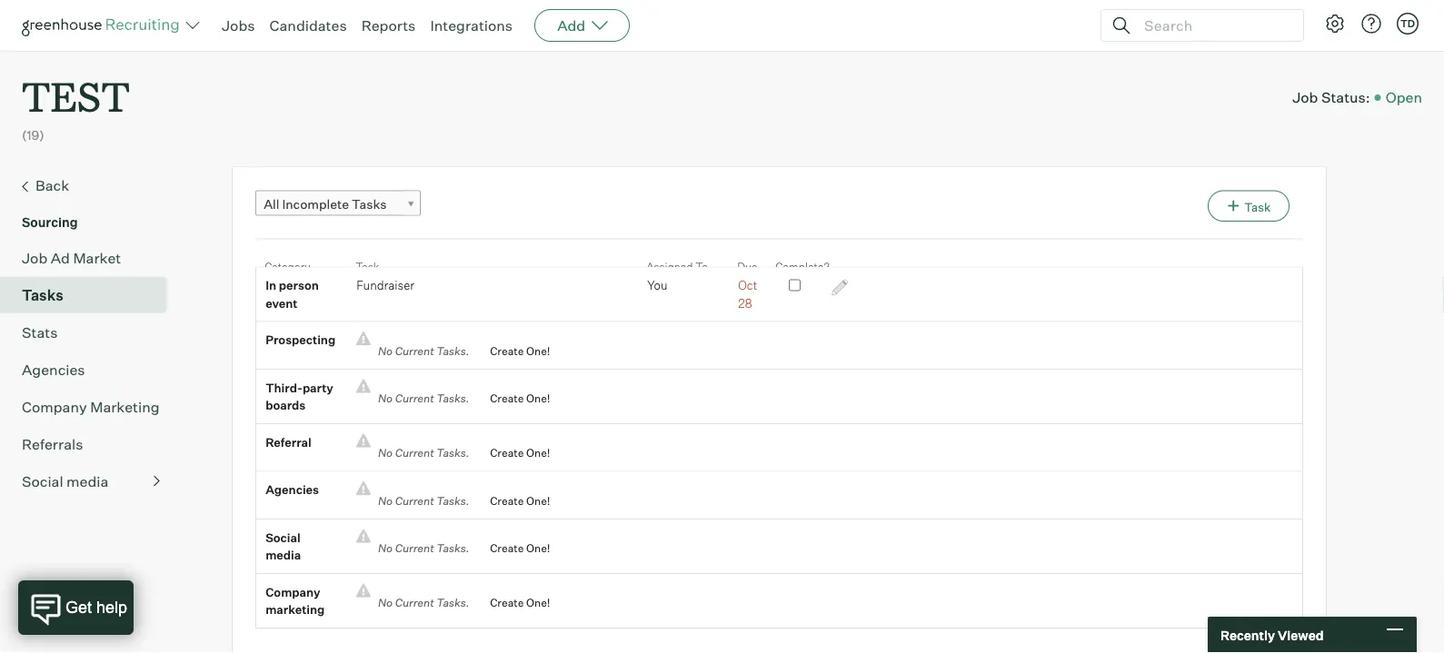 Task type: locate. For each thing, give the bounding box(es) containing it.
company up marketing
[[266, 585, 321, 600]]

5 no current tasks. from the top
[[371, 542, 476, 556]]

sourcing
[[22, 214, 78, 230]]

0 horizontal spatial agencies
[[22, 361, 85, 379]]

create one! for prospecting
[[490, 344, 550, 358]]

1 current from the top
[[395, 344, 434, 358]]

tasks up stats
[[22, 286, 63, 304]]

1 horizontal spatial social
[[266, 531, 301, 545]]

2 create one! from the top
[[490, 392, 550, 406]]

6 create one! link from the top
[[476, 595, 550, 612]]

back
[[35, 176, 69, 194]]

you
[[647, 278, 668, 293]]

6 create from the top
[[490, 596, 524, 610]]

oct
[[738, 278, 757, 293]]

5 one! from the top
[[526, 542, 550, 556]]

1 vertical spatial job
[[22, 249, 48, 267]]

referrals
[[22, 435, 83, 453]]

oct 28
[[738, 278, 757, 311]]

td button
[[1397, 13, 1419, 35]]

0 vertical spatial company
[[22, 398, 87, 416]]

0 horizontal spatial task
[[356, 260, 379, 273]]

company up 'referrals'
[[22, 398, 87, 416]]

third-
[[266, 381, 303, 395]]

social media down 'referrals'
[[22, 472, 108, 491]]

current for company marketing
[[395, 596, 434, 610]]

no current tasks.
[[371, 344, 476, 358], [371, 392, 476, 406], [371, 447, 476, 460], [371, 494, 476, 508], [371, 542, 476, 556], [371, 596, 476, 610]]

media up "company marketing"
[[266, 548, 301, 563]]

0 vertical spatial social
[[22, 472, 63, 491]]

all
[[264, 196, 279, 212]]

4 no current tasks. from the top
[[371, 494, 476, 508]]

4 create from the top
[[490, 494, 524, 508]]

1 vertical spatial company
[[266, 585, 321, 600]]

create one!
[[490, 344, 550, 358], [490, 392, 550, 406], [490, 447, 550, 460], [490, 494, 550, 508], [490, 542, 550, 556], [490, 596, 550, 610]]

3 create from the top
[[490, 447, 524, 460]]

5 create from the top
[[490, 542, 524, 556]]

create for agencies
[[490, 494, 524, 508]]

tasks link
[[22, 284, 160, 306]]

social inside social media
[[266, 531, 301, 545]]

social down 'referrals'
[[22, 472, 63, 491]]

5 tasks. from the top
[[437, 542, 469, 556]]

3 create one! from the top
[[490, 447, 550, 460]]

company inside "company marketing"
[[266, 585, 321, 600]]

5 create one! from the top
[[490, 542, 550, 556]]

6 no from the top
[[378, 596, 393, 610]]

4 no from the top
[[378, 494, 393, 508]]

4 current from the top
[[395, 494, 434, 508]]

2 one! from the top
[[526, 392, 550, 406]]

1 create one! from the top
[[490, 344, 550, 358]]

2 create one! link from the top
[[476, 390, 550, 408]]

social media up "company marketing"
[[266, 531, 301, 563]]

no
[[378, 344, 393, 358], [378, 392, 393, 406], [378, 447, 393, 460], [378, 494, 393, 508], [378, 542, 393, 556], [378, 596, 393, 610]]

current
[[395, 344, 434, 358], [395, 392, 434, 406], [395, 447, 434, 460], [395, 494, 434, 508], [395, 542, 434, 556], [395, 596, 434, 610]]

4 create one! from the top
[[490, 494, 550, 508]]

open
[[1386, 88, 1423, 106]]

social
[[22, 472, 63, 491], [266, 531, 301, 545]]

4 tasks. from the top
[[437, 494, 469, 508]]

social media
[[22, 472, 108, 491], [266, 531, 301, 563]]

job for job status:
[[1293, 88, 1318, 106]]

6 create one! from the top
[[490, 596, 550, 610]]

task for sourcing
[[1245, 200, 1271, 214]]

test
[[22, 69, 130, 123]]

1 horizontal spatial company
[[266, 585, 321, 600]]

3 create one! link from the top
[[476, 445, 550, 462]]

3 no from the top
[[378, 447, 393, 460]]

current for prospecting
[[395, 344, 434, 358]]

no current tasks. for company marketing
[[371, 596, 476, 610]]

create
[[490, 344, 524, 358], [490, 392, 524, 406], [490, 447, 524, 460], [490, 494, 524, 508], [490, 542, 524, 556], [490, 596, 524, 610]]

boards
[[266, 398, 306, 413]]

6 no current tasks. from the top
[[371, 596, 476, 610]]

4 one! from the top
[[526, 494, 550, 508]]

person
[[279, 278, 319, 293]]

company
[[22, 398, 87, 416], [266, 585, 321, 600]]

agencies down the referral
[[266, 483, 319, 497]]

6 tasks. from the top
[[437, 596, 469, 610]]

create for third-party boards
[[490, 392, 524, 406]]

1 create one! link from the top
[[476, 342, 550, 360]]

6 current from the top
[[395, 596, 434, 610]]

2 create from the top
[[490, 392, 524, 406]]

media
[[66, 472, 108, 491], [266, 548, 301, 563]]

tasks right incomplete
[[352, 196, 387, 212]]

create one! link for prospecting
[[476, 342, 550, 360]]

1 vertical spatial social
[[266, 531, 301, 545]]

current for social media
[[395, 542, 434, 556]]

create for referral
[[490, 447, 524, 460]]

0 horizontal spatial social media
[[22, 472, 108, 491]]

create one! link for company marketing
[[476, 595, 550, 612]]

one! for agencies
[[526, 494, 550, 508]]

28
[[738, 296, 752, 311]]

current for third-party boards
[[395, 392, 434, 406]]

0 vertical spatial agencies
[[22, 361, 85, 379]]

2 current from the top
[[395, 392, 434, 406]]

6 one! from the top
[[526, 596, 550, 610]]

1 horizontal spatial task
[[1245, 200, 1271, 214]]

0 horizontal spatial job
[[22, 249, 48, 267]]

no for referral
[[378, 447, 393, 460]]

assigned to
[[646, 260, 708, 273]]

0 vertical spatial task
[[1245, 200, 1271, 214]]

1 no from the top
[[378, 344, 393, 358]]

2 no current tasks. from the top
[[371, 392, 476, 406]]

market
[[73, 249, 121, 267]]

tasks
[[352, 196, 387, 212], [22, 286, 63, 304]]

test (19)
[[22, 69, 130, 143]]

1 tasks. from the top
[[437, 344, 469, 358]]

configure image
[[1324, 13, 1346, 35]]

None checkbox
[[789, 280, 801, 292]]

create one! link
[[476, 342, 550, 360], [476, 390, 550, 408], [476, 445, 550, 462], [476, 492, 550, 510], [476, 540, 550, 558], [476, 595, 550, 612]]

3 current from the top
[[395, 447, 434, 460]]

integrations link
[[430, 16, 513, 35]]

stats link
[[22, 321, 160, 343]]

one! for social media
[[526, 542, 550, 556]]

1 create from the top
[[490, 344, 524, 358]]

third-party boards
[[266, 381, 333, 413]]

5 no from the top
[[378, 542, 393, 556]]

create one! for company marketing
[[490, 596, 550, 610]]

1 vertical spatial media
[[266, 548, 301, 563]]

1 one! from the top
[[526, 344, 550, 358]]

one! for company marketing
[[526, 596, 550, 610]]

5 create one! link from the top
[[476, 540, 550, 558]]

job left status:
[[1293, 88, 1318, 106]]

(19)
[[22, 127, 44, 143]]

social up "company marketing"
[[266, 531, 301, 545]]

0 vertical spatial job
[[1293, 88, 1318, 106]]

0 vertical spatial media
[[66, 472, 108, 491]]

1 no current tasks. from the top
[[371, 344, 476, 358]]

job
[[1293, 88, 1318, 106], [22, 249, 48, 267]]

2 tasks. from the top
[[437, 392, 469, 406]]

tasks. for third-party boards
[[437, 392, 469, 406]]

4 create one! link from the top
[[476, 492, 550, 510]]

0 horizontal spatial company
[[22, 398, 87, 416]]

1 vertical spatial agencies
[[266, 483, 319, 497]]

one! for third-party boards
[[526, 392, 550, 406]]

1 vertical spatial social media
[[266, 531, 301, 563]]

tasks.
[[437, 344, 469, 358], [437, 392, 469, 406], [437, 447, 469, 460], [437, 494, 469, 508], [437, 542, 469, 556], [437, 596, 469, 610]]

recently
[[1221, 627, 1275, 643]]

0 horizontal spatial tasks
[[22, 286, 63, 304]]

create for social media
[[490, 542, 524, 556]]

1 horizontal spatial media
[[266, 548, 301, 563]]

agencies down stats
[[22, 361, 85, 379]]

no for agencies
[[378, 494, 393, 508]]

5 current from the top
[[395, 542, 434, 556]]

td
[[1401, 17, 1415, 30]]

task for task
[[356, 260, 379, 273]]

3 no current tasks. from the top
[[371, 447, 476, 460]]

media down referrals link
[[66, 472, 108, 491]]

agencies
[[22, 361, 85, 379], [266, 483, 319, 497]]

candidates
[[270, 16, 347, 35]]

create one! for agencies
[[490, 494, 550, 508]]

stats
[[22, 323, 58, 341]]

0 vertical spatial tasks
[[352, 196, 387, 212]]

no for third-party boards
[[378, 392, 393, 406]]

task
[[1245, 200, 1271, 214], [356, 260, 379, 273]]

in person event
[[266, 278, 319, 311]]

job for job ad market
[[22, 249, 48, 267]]

due
[[737, 260, 758, 273]]

3 one! from the top
[[526, 447, 550, 460]]

referral
[[266, 435, 312, 450]]

create one! for referral
[[490, 447, 550, 460]]

job status:
[[1293, 88, 1371, 106]]

job left ad
[[22, 249, 48, 267]]

3 tasks. from the top
[[437, 447, 469, 460]]

2 no from the top
[[378, 392, 393, 406]]

1 vertical spatial task
[[356, 260, 379, 273]]

1 horizontal spatial job
[[1293, 88, 1318, 106]]

reports
[[361, 16, 416, 35]]

one!
[[526, 344, 550, 358], [526, 392, 550, 406], [526, 447, 550, 460], [526, 494, 550, 508], [526, 542, 550, 556], [526, 596, 550, 610]]



Task type: describe. For each thing, give the bounding box(es) containing it.
add button
[[535, 9, 630, 42]]

tasks. for agencies
[[437, 494, 469, 508]]

event
[[266, 296, 298, 311]]

1 horizontal spatial social media
[[266, 531, 301, 563]]

all incomplete tasks
[[264, 196, 387, 212]]

create one! link for referral
[[476, 445, 550, 462]]

category
[[265, 260, 311, 273]]

in
[[266, 278, 276, 293]]

create one! link for social media
[[476, 540, 550, 558]]

tasks. for referral
[[437, 447, 469, 460]]

no for company marketing
[[378, 596, 393, 610]]

1 vertical spatial tasks
[[22, 286, 63, 304]]

viewed
[[1278, 627, 1324, 643]]

tasks. for company marketing
[[437, 596, 469, 610]]

complete?
[[776, 260, 830, 273]]

ad
[[51, 249, 70, 267]]

create one! for third-party boards
[[490, 392, 550, 406]]

company for company marketing
[[266, 585, 321, 600]]

create one! link for agencies
[[476, 492, 550, 510]]

status:
[[1322, 88, 1371, 106]]

job ad market link
[[22, 247, 160, 269]]

prospecting
[[266, 333, 336, 347]]

back link
[[22, 174, 160, 198]]

incomplete
[[282, 196, 349, 212]]

assigned
[[646, 260, 693, 273]]

0 vertical spatial social media
[[22, 472, 108, 491]]

jobs
[[222, 16, 255, 35]]

all incomplete tasks link
[[256, 191, 421, 217]]

no current tasks. for third-party boards
[[371, 392, 476, 406]]

company marketing link
[[22, 396, 160, 418]]

td button
[[1394, 9, 1423, 38]]

fundraiser
[[356, 278, 415, 293]]

create one! link for third-party boards
[[476, 390, 550, 408]]

marketing
[[90, 398, 160, 416]]

candidates link
[[270, 16, 347, 35]]

social media link
[[22, 471, 160, 492]]

tasks. for social media
[[437, 542, 469, 556]]

no current tasks. for prospecting
[[371, 344, 476, 358]]

company marketing
[[22, 398, 160, 416]]

create for prospecting
[[490, 344, 524, 358]]

test link
[[22, 51, 130, 127]]

jobs link
[[222, 16, 255, 35]]

1 horizontal spatial tasks
[[352, 196, 387, 212]]

add
[[557, 16, 586, 35]]

reports link
[[361, 16, 416, 35]]

company marketing
[[266, 585, 325, 617]]

no current tasks. for social media
[[371, 542, 476, 556]]

0 horizontal spatial social
[[22, 472, 63, 491]]

create one! for social media
[[490, 542, 550, 556]]

current for agencies
[[395, 494, 434, 508]]

1 horizontal spatial agencies
[[266, 483, 319, 497]]

recently viewed
[[1221, 627, 1324, 643]]

no current tasks. for referral
[[371, 447, 476, 460]]

integrations
[[430, 16, 513, 35]]

0 horizontal spatial media
[[66, 472, 108, 491]]

job ad market
[[22, 249, 121, 267]]

to
[[696, 260, 708, 273]]

marketing
[[266, 603, 325, 617]]

Search text field
[[1140, 12, 1287, 39]]

current for referral
[[395, 447, 434, 460]]

one! for referral
[[526, 447, 550, 460]]

one! for prospecting
[[526, 344, 550, 358]]

create for company marketing
[[490, 596, 524, 610]]

no for prospecting
[[378, 344, 393, 358]]

no current tasks. for agencies
[[371, 494, 476, 508]]

no for social media
[[378, 542, 393, 556]]

company for company marketing
[[22, 398, 87, 416]]

agencies link
[[22, 359, 160, 381]]

tasks. for prospecting
[[437, 344, 469, 358]]

greenhouse recruiting image
[[22, 15, 185, 36]]

party
[[303, 381, 333, 395]]

referrals link
[[22, 433, 160, 455]]



Task type: vqa. For each thing, say whether or not it's contained in the screenshot.
the top Agencies
yes



